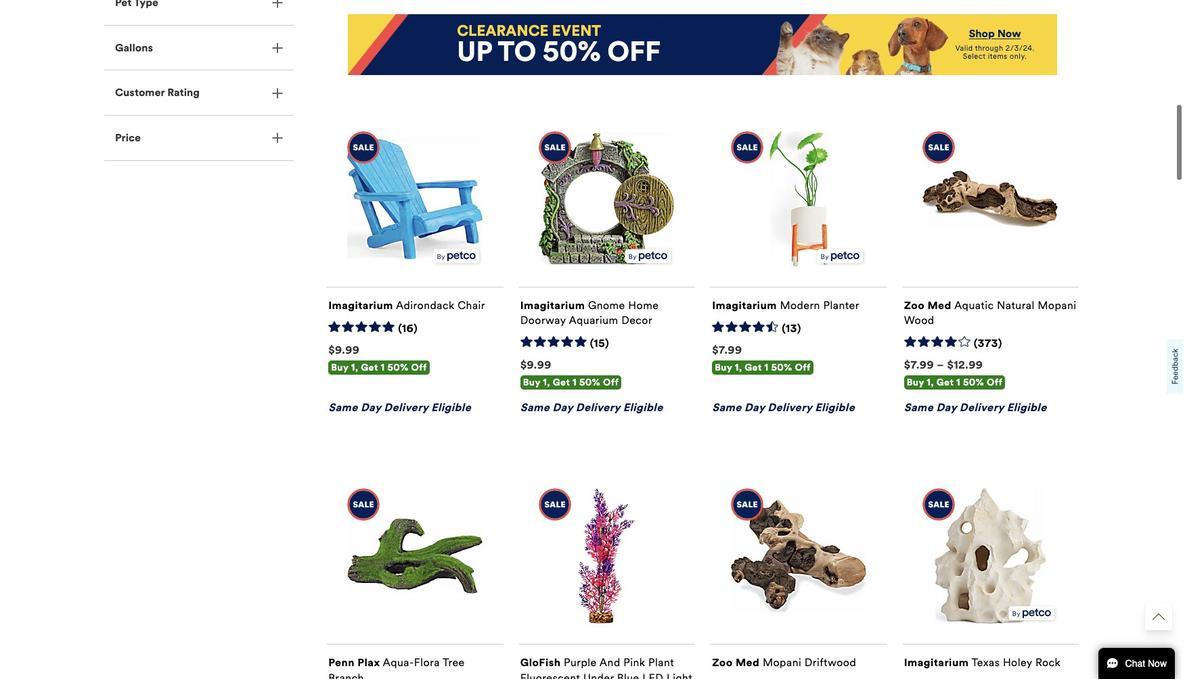 Task type: describe. For each thing, give the bounding box(es) containing it.
1, for (15)
[[543, 377, 550, 389]]

same day delivery eligible for (13)
[[712, 402, 855, 415]]

get for (15)
[[553, 377, 570, 389]]

holey
[[1003, 657, 1033, 670]]

15 reviews element
[[590, 337, 609, 351]]

penn plax
[[328, 657, 380, 670]]

373 reviews element
[[974, 337, 1003, 351]]

eligible for (15)
[[623, 402, 663, 415]]

up
[[457, 35, 492, 68]]

–
[[937, 359, 944, 372]]

clearance
[[457, 22, 549, 40]]

same for (15)
[[520, 402, 550, 415]]

mopani for med
[[763, 657, 802, 670]]

1, for (16)
[[351, 362, 358, 374]]

delivery for (16)
[[384, 402, 429, 415]]

led
[[643, 672, 664, 680]]

same for (16)
[[328, 402, 358, 415]]

1, for (13)
[[735, 362, 742, 374]]

$9.99 for gnome home doorway aquarium decor
[[520, 359, 552, 372]]

off for gnome home doorway aquarium decor
[[603, 377, 619, 389]]

3 plus icon 2 button from the top
[[104, 71, 294, 115]]

off inside clearance event up to 50% off
[[608, 35, 661, 68]]

same for (373)
[[904, 402, 934, 415]]

home
[[628, 299, 659, 312]]

get for (16)
[[361, 362, 378, 374]]

under
[[584, 672, 614, 680]]

buy for (13)
[[715, 362, 733, 374]]

50% for adirondack chair
[[388, 362, 409, 374]]

16 reviews element
[[398, 322, 418, 337]]

texas
[[972, 657, 1000, 670]]

1 for (16)
[[381, 362, 385, 374]]

aquatic natural mopani wood
[[904, 299, 1077, 327]]

imagitarium for imagitarium modern planter
[[712, 299, 777, 312]]

same day delivery eligible for (16)
[[328, 402, 471, 415]]

day for (15)
[[553, 402, 573, 415]]

aquarium
[[569, 314, 619, 327]]

buy for (16)
[[331, 362, 349, 374]]

purple and pink plant fluorescent under blue led ligh
[[520, 657, 693, 680]]

modern
[[780, 299, 820, 312]]

plax
[[358, 657, 380, 670]]

13 reviews element
[[782, 322, 802, 337]]

tree
[[443, 657, 465, 670]]

penn
[[328, 657, 355, 670]]

2 plus icon 2 button from the top
[[104, 26, 294, 70]]

1 plus icon 2 button from the top
[[104, 0, 294, 25]]

chair
[[458, 299, 485, 312]]

day for (373)
[[937, 402, 957, 415]]

plus icon 2 image for fourth plus icon 2 dropdown button
[[272, 133, 283, 144]]

imagitarium adirondack chair
[[328, 299, 485, 312]]

imagitarium for imagitarium adirondack chair
[[328, 299, 393, 312]]

get for (13)
[[745, 362, 762, 374]]

doorway
[[520, 314, 566, 327]]

decor
[[622, 314, 653, 327]]

a cat, a gerbil, and a dog. image
[[775, 14, 950, 75]]

1 for (15)
[[573, 377, 577, 389]]

(16)
[[398, 322, 418, 335]]

pink
[[624, 657, 645, 670]]

wood
[[904, 314, 935, 327]]

only.
[[1010, 52, 1027, 61]]

eligible for (13)
[[815, 402, 855, 415]]

planter
[[824, 299, 860, 312]]

zoo for zoo med
[[904, 299, 925, 312]]

glofish
[[520, 657, 561, 670]]



Task type: vqa. For each thing, say whether or not it's contained in the screenshot.
1st Day from the left
yes



Task type: locate. For each thing, give the bounding box(es) containing it.
off inside $7.99 – $12.99 buy 1, get 1 50% off
[[987, 377, 1003, 389]]

plant
[[649, 657, 674, 670]]

2/3/24.
[[1006, 44, 1035, 52]]

zoo
[[904, 299, 925, 312], [712, 657, 733, 670]]

1 for (13)
[[765, 362, 769, 374]]

3 eligible from the left
[[815, 402, 855, 415]]

off down 373 reviews element
[[987, 377, 1003, 389]]

3 plus icon 2 image from the top
[[272, 88, 283, 99]]

natural
[[997, 299, 1035, 312]]

$9.99 buy 1, get 1 50% off for (15)
[[520, 359, 619, 389]]

4 day from the left
[[937, 402, 957, 415]]

1 down imagitarium modern planter
[[765, 362, 769, 374]]

items
[[988, 52, 1008, 61]]

shop now link
[[969, 27, 1021, 40]]

1 inside $7.99 buy 1, get 1 50% off
[[765, 362, 769, 374]]

zoo for zoo med mopani driftwood
[[712, 657, 733, 670]]

2 plus icon 2 image from the top
[[272, 43, 283, 54]]

aqua-flora tree branch
[[328, 657, 465, 680]]

1 down $12.99 on the bottom right of page
[[957, 377, 961, 389]]

1 vertical spatial $9.99
[[520, 359, 552, 372]]

scroll to top image
[[1153, 611, 1165, 624]]

plus icon 2 image
[[272, 0, 283, 8], [272, 43, 283, 54], [272, 88, 283, 99], [272, 133, 283, 144]]

imagitarium
[[328, 299, 393, 312], [520, 299, 585, 312], [712, 299, 777, 312], [904, 657, 969, 670]]

(13)
[[782, 322, 802, 335]]

1 vertical spatial mopani
[[763, 657, 802, 670]]

aquatic
[[955, 299, 994, 312]]

eligible for (16)
[[431, 402, 471, 415]]

driftwood
[[805, 657, 857, 670]]

1, inside $7.99 buy 1, get 1 50% off
[[735, 362, 742, 374]]

same day delivery eligible for (373)
[[904, 402, 1047, 415]]

50% inside $7.99 – $12.99 buy 1, get 1 50% off
[[963, 377, 984, 389]]

off inside $7.99 buy 1, get 1 50% off
[[795, 362, 811, 374]]

styled arrow button link
[[1145, 604, 1173, 631]]

$9.99 buy 1, get 1 50% off down 16 reviews element
[[328, 344, 427, 374]]

get inside $7.99 – $12.99 buy 1, get 1 50% off
[[937, 377, 954, 389]]

1
[[381, 362, 385, 374], [765, 362, 769, 374], [573, 377, 577, 389], [957, 377, 961, 389]]

(373)
[[974, 337, 1003, 350]]

50% down 15 reviews element
[[579, 377, 601, 389]]

3 same day delivery eligible from the left
[[712, 402, 855, 415]]

$7.99 for buy
[[712, 344, 742, 357]]

med for zoo med
[[928, 299, 952, 312]]

1 inside $7.99 – $12.99 buy 1, get 1 50% off
[[957, 377, 961, 389]]

aqua-
[[383, 657, 414, 670]]

get
[[361, 362, 378, 374], [745, 362, 762, 374], [553, 377, 570, 389], [937, 377, 954, 389]]

flora
[[414, 657, 440, 670]]

zoo med mopani driftwood
[[712, 657, 857, 670]]

0 vertical spatial $9.99
[[328, 344, 360, 357]]

buy inside $7.99 buy 1, get 1 50% off
[[715, 362, 733, 374]]

1, inside $7.99 – $12.99 buy 1, get 1 50% off
[[927, 377, 934, 389]]

imagitarium for imagitarium texas holey rock
[[904, 657, 969, 670]]

shop
[[969, 27, 995, 40]]

gnome
[[588, 299, 625, 312]]

$9.99
[[328, 344, 360, 357], [520, 359, 552, 372]]

4 eligible from the left
[[1007, 402, 1047, 415]]

2 day from the left
[[553, 402, 573, 415]]

4 delivery from the left
[[960, 402, 1004, 415]]

imagitarium modern planter
[[712, 299, 860, 312]]

through
[[975, 44, 1004, 52]]

off
[[608, 35, 661, 68], [411, 362, 427, 374], [795, 362, 811, 374], [603, 377, 619, 389], [987, 377, 1003, 389]]

imagitarium up doorway
[[520, 299, 585, 312]]

imagitarium left adirondack
[[328, 299, 393, 312]]

0 vertical spatial med
[[928, 299, 952, 312]]

med for zoo med mopani driftwood
[[736, 657, 760, 670]]

1,
[[351, 362, 358, 374], [735, 362, 742, 374], [543, 377, 550, 389], [927, 377, 934, 389]]

1 down aquarium
[[573, 377, 577, 389]]

plus icon 2 image for 1st plus icon 2 dropdown button from the top
[[272, 0, 283, 8]]

imagitarium left modern in the right of the page
[[712, 299, 777, 312]]

off down 15 reviews element
[[603, 377, 619, 389]]

zoo right plant
[[712, 657, 733, 670]]

2 same day delivery eligible from the left
[[520, 402, 663, 415]]

$9.99 buy 1, get 1 50% off for (16)
[[328, 344, 427, 374]]

1 plus icon 2 image from the top
[[272, 0, 283, 8]]

buy inside $7.99 – $12.99 buy 1, get 1 50% off
[[907, 377, 924, 389]]

delivery for (15)
[[576, 402, 620, 415]]

2 eligible from the left
[[623, 402, 663, 415]]

day
[[361, 402, 381, 415], [553, 402, 573, 415], [745, 402, 765, 415], [937, 402, 957, 415]]

1 horizontal spatial zoo
[[904, 299, 925, 312]]

same
[[328, 402, 358, 415], [520, 402, 550, 415], [712, 402, 742, 415], [904, 402, 934, 415]]

0 vertical spatial mopani
[[1038, 299, 1077, 312]]

(15)
[[590, 337, 609, 350]]

1 same from the left
[[328, 402, 358, 415]]

gnome home doorway aquarium decor
[[520, 299, 659, 327]]

from $7.99 up to $12.99 element
[[904, 359, 983, 372]]

$7.99 inside $7.99 – $12.99 buy 1, get 1 50% off
[[904, 359, 934, 372]]

delivery
[[384, 402, 429, 415], [576, 402, 620, 415], [768, 402, 812, 415], [960, 402, 1004, 415]]

1 horizontal spatial $9.99 buy 1, get 1 50% off
[[520, 359, 619, 389]]

50% inside $7.99 buy 1, get 1 50% off
[[771, 362, 793, 374]]

0 vertical spatial $7.99
[[712, 344, 742, 357]]

50% down 16 reviews element
[[388, 362, 409, 374]]

plus icon 2 image for third plus icon 2 dropdown button
[[272, 88, 283, 99]]

1 horizontal spatial $9.99
[[520, 359, 552, 372]]

1 vertical spatial $7.99
[[904, 359, 934, 372]]

4 same day delivery eligible from the left
[[904, 402, 1047, 415]]

off for adirondack chair
[[411, 362, 427, 374]]

3 same from the left
[[712, 402, 742, 415]]

4 plus icon 2 button from the top
[[104, 116, 294, 160]]

0 horizontal spatial $9.99 buy 1, get 1 50% off
[[328, 344, 427, 374]]

adirondack
[[396, 299, 455, 312]]

imagitarium texas holey rock
[[904, 657, 1061, 670]]

1 horizontal spatial mopani
[[1038, 299, 1077, 312]]

valid
[[956, 44, 973, 52]]

0 horizontal spatial med
[[736, 657, 760, 670]]

delivery for (13)
[[768, 402, 812, 415]]

select
[[963, 52, 986, 61]]

$7.99 inside $7.99 buy 1, get 1 50% off
[[712, 344, 742, 357]]

delivery for (373)
[[960, 402, 1004, 415]]

day for (16)
[[361, 402, 381, 415]]

fluorescent
[[520, 672, 580, 680]]

0 horizontal spatial $9.99
[[328, 344, 360, 357]]

50% for gnome home doorway aquarium decor
[[579, 377, 601, 389]]

$7.99 – $12.99 buy 1, get 1 50% off
[[904, 359, 1003, 389]]

2 delivery from the left
[[576, 402, 620, 415]]

plus icon 2 button
[[104, 0, 294, 25], [104, 26, 294, 70], [104, 71, 294, 115], [104, 116, 294, 160]]

4 same from the left
[[904, 402, 934, 415]]

1 horizontal spatial med
[[928, 299, 952, 312]]

day for (13)
[[745, 402, 765, 415]]

1 day from the left
[[361, 402, 381, 415]]

eligible
[[431, 402, 471, 415], [623, 402, 663, 415], [815, 402, 855, 415], [1007, 402, 1047, 415]]

3 day from the left
[[745, 402, 765, 415]]

now
[[998, 27, 1021, 40]]

zoo up wood
[[904, 299, 925, 312]]

imagitarium for imagitarium
[[520, 299, 585, 312]]

0 vertical spatial zoo
[[904, 299, 925, 312]]

$7.99
[[712, 344, 742, 357], [904, 359, 934, 372]]

$7.99 buy 1, get 1 50% off
[[712, 344, 811, 374]]

mopani
[[1038, 299, 1077, 312], [763, 657, 802, 670]]

buy for (15)
[[523, 377, 541, 389]]

50% inside clearance event up to 50% off
[[543, 35, 601, 68]]

50% for modern planter
[[771, 362, 793, 374]]

clearance event up to 50% off
[[457, 22, 661, 68]]

med
[[928, 299, 952, 312], [736, 657, 760, 670]]

2 same from the left
[[520, 402, 550, 415]]

1 eligible from the left
[[431, 402, 471, 415]]

$12.99
[[947, 359, 983, 372]]

event
[[552, 22, 601, 40]]

off right event
[[608, 35, 661, 68]]

same for (13)
[[712, 402, 742, 415]]

4 plus icon 2 image from the top
[[272, 133, 283, 144]]

eligible for (373)
[[1007, 402, 1047, 415]]

0 horizontal spatial mopani
[[763, 657, 802, 670]]

0 horizontal spatial $7.99
[[712, 344, 742, 357]]

0 horizontal spatial zoo
[[712, 657, 733, 670]]

to
[[498, 35, 536, 68]]

zoo med
[[904, 299, 952, 312]]

50% right to
[[543, 35, 601, 68]]

blue
[[617, 672, 640, 680]]

1 horizontal spatial $7.99
[[904, 359, 934, 372]]

1 vertical spatial med
[[736, 657, 760, 670]]

$9.99 buy 1, get 1 50% off down 15 reviews element
[[520, 359, 619, 389]]

1 delivery from the left
[[384, 402, 429, 415]]

off down 13 reviews element
[[795, 362, 811, 374]]

mopani inside aquatic natural mopani wood
[[1038, 299, 1077, 312]]

$9.99 buy 1, get 1 50% off
[[328, 344, 427, 374], [520, 359, 619, 389]]

$7.99 for –
[[904, 359, 934, 372]]

mopani right natural
[[1038, 299, 1077, 312]]

same day delivery eligible
[[328, 402, 471, 415], [520, 402, 663, 415], [712, 402, 855, 415], [904, 402, 1047, 415]]

$9.99 for adirondack chair
[[328, 344, 360, 357]]

off for modern planter
[[795, 362, 811, 374]]

off down 16 reviews element
[[411, 362, 427, 374]]

branch
[[328, 672, 364, 680]]

50% down $12.99 on the bottom right of page
[[963, 377, 984, 389]]

1 down imagitarium adirondack chair
[[381, 362, 385, 374]]

and
[[600, 657, 621, 670]]

plus icon 2 image for second plus icon 2 dropdown button from the top of the page
[[272, 43, 283, 54]]

shop now valid through 2/3/24. select items only.
[[956, 27, 1035, 61]]

get inside $7.99 buy 1, get 1 50% off
[[745, 362, 762, 374]]

50% down 13 reviews element
[[771, 362, 793, 374]]

same day delivery eligible for (15)
[[520, 402, 663, 415]]

mopani for natural
[[1038, 299, 1077, 312]]

purple
[[564, 657, 597, 670]]

50%
[[543, 35, 601, 68], [388, 362, 409, 374], [771, 362, 793, 374], [579, 377, 601, 389], [963, 377, 984, 389]]

3 delivery from the left
[[768, 402, 812, 415]]

rock
[[1036, 657, 1061, 670]]

mopani left driftwood
[[763, 657, 802, 670]]

1 same day delivery eligible from the left
[[328, 402, 471, 415]]

buy
[[331, 362, 349, 374], [715, 362, 733, 374], [523, 377, 541, 389], [907, 377, 924, 389]]

imagitarium left texas
[[904, 657, 969, 670]]

1 vertical spatial zoo
[[712, 657, 733, 670]]



